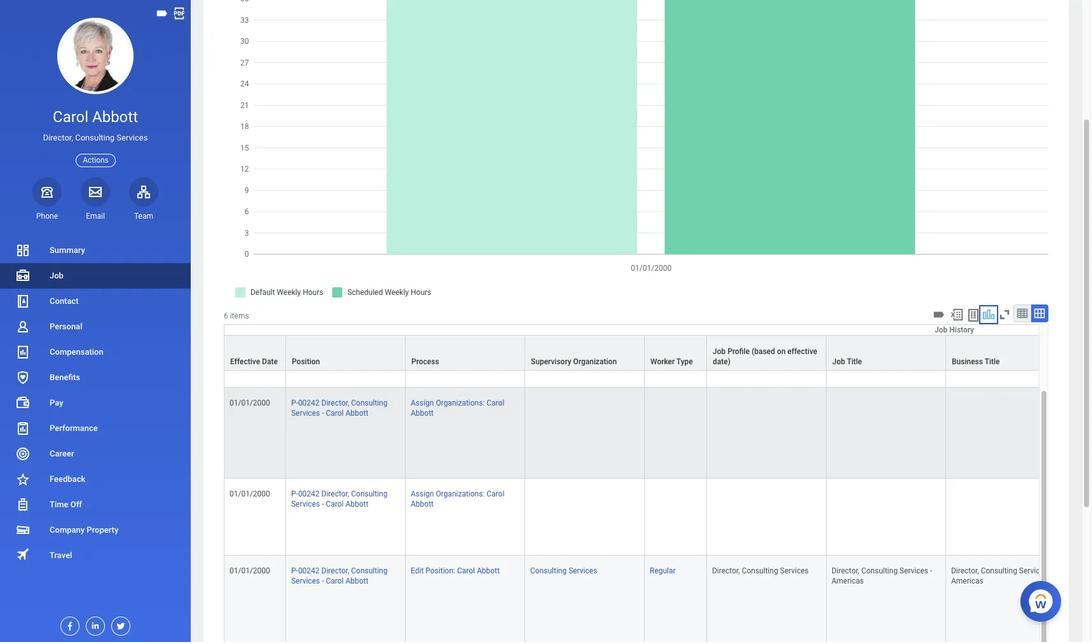 Task type: locate. For each thing, give the bounding box(es) containing it.
0 vertical spatial director, consulting services
[[43, 133, 148, 143]]

property
[[87, 525, 118, 535]]

expand/collapse chart image
[[982, 308, 996, 322]]

assign organizations: carol abbott link
[[411, 396, 504, 417], [411, 487, 504, 509]]

pay image
[[15, 395, 31, 411]]

consulting
[[75, 133, 115, 143], [351, 307, 387, 316], [351, 398, 387, 407], [351, 490, 387, 498], [351, 567, 387, 576], [530, 567, 567, 576], [742, 567, 778, 576], [861, 567, 898, 576], [981, 567, 1017, 576]]

personal image
[[15, 319, 31, 334]]

effective
[[230, 357, 260, 366]]

2 00242 from the top
[[298, 398, 320, 407]]

pay
[[50, 398, 63, 408]]

benefits image
[[15, 370, 31, 385]]

0 vertical spatial tag image
[[155, 6, 169, 20]]

carol
[[53, 108, 88, 126], [326, 317, 344, 326], [487, 398, 504, 407], [326, 409, 344, 417], [487, 490, 504, 498], [326, 500, 344, 509], [457, 567, 475, 576], [326, 577, 344, 586]]

americas
[[832, 577, 864, 586], [951, 577, 983, 586]]

assign
[[411, 398, 434, 407], [411, 490, 434, 498]]

business title
[[952, 357, 1000, 366]]

off
[[70, 500, 82, 509]]

1 p-00242 director, consulting services - carol abbott from the top
[[291, 307, 387, 326]]

p-00242 director, consulting services - carol abbott inside row
[[291, 307, 387, 326]]

2 row from the top
[[224, 388, 1091, 479]]

job title
[[832, 357, 862, 366]]

00242 for second the assign organizations: carol abbott 'link' from the bottom's p-00242 director, consulting services - carol abbott link
[[298, 398, 320, 407]]

list containing summary
[[0, 238, 191, 568]]

process
[[411, 357, 439, 366]]

services
[[117, 133, 148, 143], [291, 317, 320, 326], [291, 409, 320, 417], [291, 500, 320, 509], [569, 567, 597, 576], [780, 567, 809, 576], [900, 567, 928, 576], [1019, 567, 1048, 576], [291, 577, 320, 586]]

01/01/2000
[[230, 398, 270, 407], [230, 490, 270, 498], [230, 567, 270, 576]]

carol inside the 'navigation pane' region
[[53, 108, 88, 126]]

position button
[[286, 336, 405, 370]]

1 horizontal spatial americas
[[951, 577, 983, 586]]

job
[[50, 271, 64, 280], [935, 326, 948, 334], [713, 347, 726, 356], [832, 357, 845, 366]]

0 vertical spatial assign organizations: carol abbott
[[411, 398, 504, 417]]

company property image
[[15, 523, 31, 538]]

time off link
[[0, 492, 191, 518]]

director,
[[43, 133, 73, 143], [321, 307, 349, 316], [321, 398, 349, 407], [321, 490, 349, 498], [321, 567, 349, 576], [712, 567, 740, 576], [832, 567, 859, 576], [951, 567, 979, 576]]

director, consulting services inside the 'navigation pane' region
[[43, 133, 148, 143]]

email carol abbott element
[[81, 211, 110, 221]]

type
[[676, 357, 693, 366]]

director, consulting services
[[43, 133, 148, 143], [712, 567, 809, 576]]

1 horizontal spatial director, consulting services - americas
[[951, 567, 1054, 586]]

profile
[[728, 347, 750, 356]]

p- for edit position: carol abbott link
[[291, 567, 298, 576]]

table image
[[1016, 307, 1029, 320]]

title
[[847, 357, 862, 366], [985, 357, 1000, 366]]

1 vertical spatial tag image
[[932, 308, 946, 322]]

0 vertical spatial organizations:
[[436, 398, 485, 407]]

feedback image
[[15, 472, 31, 487]]

edit
[[411, 567, 424, 576]]

team link
[[129, 177, 158, 221]]

contact
[[50, 296, 79, 306]]

cell
[[224, 296, 286, 388], [525, 296, 645, 388], [645, 296, 707, 388], [707, 296, 827, 388], [827, 296, 946, 388], [946, 296, 1066, 388], [525, 388, 645, 479], [645, 388, 707, 479], [707, 388, 827, 479], [827, 388, 946, 479], [946, 388, 1066, 479], [525, 479, 645, 556], [645, 479, 707, 556], [707, 479, 827, 556], [827, 479, 946, 556], [946, 479, 1066, 556]]

2 title from the left
[[985, 357, 1000, 366]]

travel image
[[15, 547, 31, 562]]

position:
[[426, 567, 455, 576]]

1 vertical spatial 01/01/2000
[[230, 490, 270, 498]]

performance image
[[15, 421, 31, 436]]

tag image left view printable version (pdf) icon
[[155, 6, 169, 20]]

supervisory organization
[[531, 357, 617, 366]]

list
[[0, 238, 191, 568]]

0 horizontal spatial title
[[847, 357, 862, 366]]

4 p-00242 director, consulting services - carol abbott from the top
[[291, 567, 387, 586]]

0 horizontal spatial americas
[[832, 577, 864, 586]]

2 director, consulting services - americas from the left
[[951, 567, 1054, 586]]

4 p- from the top
[[291, 567, 298, 576]]

job inside job profile (based on effective date)
[[713, 347, 726, 356]]

1 p- from the top
[[291, 307, 298, 316]]

1 horizontal spatial director, consulting services
[[712, 567, 809, 576]]

1 horizontal spatial tag image
[[932, 308, 946, 322]]

feedback link
[[0, 467, 191, 492]]

1 00242 from the top
[[298, 307, 320, 316]]

1 title from the left
[[847, 357, 862, 366]]

2 assign from the top
[[411, 490, 434, 498]]

navigation pane region
[[0, 0, 191, 642]]

6 items
[[224, 312, 249, 320]]

worker type button
[[645, 336, 706, 370]]

0 vertical spatial 01/01/2000
[[230, 398, 270, 407]]

3 p- from the top
[[291, 490, 298, 498]]

carol abbott
[[53, 108, 138, 126]]

effective date
[[230, 357, 278, 366]]

p-00242 director, consulting services - carol abbott
[[291, 307, 387, 326], [291, 398, 387, 417], [291, 490, 387, 509], [291, 567, 387, 586]]

job link
[[0, 263, 191, 289]]

0 horizontal spatial director, consulting services - americas
[[832, 567, 934, 586]]

performance link
[[0, 416, 191, 441]]

feedback
[[50, 474, 85, 484]]

job title button
[[827, 336, 945, 370]]

summary image
[[15, 243, 31, 258]]

company
[[50, 525, 85, 535]]

1 assign organizations: carol abbott link from the top
[[411, 396, 504, 417]]

2 assign organizations: carol abbott from the top
[[411, 490, 504, 509]]

1 vertical spatial assign organizations: carol abbott link
[[411, 487, 504, 509]]

0 vertical spatial assign
[[411, 398, 434, 407]]

1 row from the top
[[224, 325, 1091, 371]]

linkedin image
[[86, 617, 100, 631]]

job inside the 'navigation pane' region
[[50, 271, 64, 280]]

phone button
[[32, 177, 62, 221]]

title for job title
[[847, 357, 862, 366]]

items
[[230, 312, 249, 320]]

row
[[224, 325, 1091, 371], [224, 388, 1091, 479], [224, 479, 1091, 556], [224, 556, 1091, 642]]

services inside the 'navigation pane' region
[[117, 133, 148, 143]]

2 p-00242 director, consulting services - carol abbott link from the top
[[291, 396, 387, 417]]

time off image
[[15, 497, 31, 512]]

2 p- from the top
[[291, 398, 298, 407]]

time
[[50, 500, 68, 509]]

0 horizontal spatial director, consulting services
[[43, 133, 148, 143]]

assign organizations: carol abbott
[[411, 398, 504, 417], [411, 490, 504, 509]]

1 vertical spatial assign organizations: carol abbott
[[411, 490, 504, 509]]

date)
[[713, 357, 731, 366]]

p-00242 director, consulting services - carol abbott row
[[224, 296, 1091, 388]]

2 vertical spatial 01/01/2000
[[230, 567, 270, 576]]

phone image
[[38, 184, 56, 199]]

tag image
[[155, 6, 169, 20], [932, 308, 946, 322]]

00242
[[298, 307, 320, 316], [298, 398, 320, 407], [298, 490, 320, 498], [298, 567, 320, 576]]

organizations:
[[436, 398, 485, 407], [436, 490, 485, 498]]

career link
[[0, 441, 191, 467]]

personal link
[[0, 314, 191, 340]]

career image
[[15, 446, 31, 462]]

toolbar
[[930, 305, 1048, 324]]

director, consulting services - americas
[[832, 567, 934, 586], [951, 567, 1054, 586]]

-
[[322, 317, 324, 326], [322, 409, 324, 417], [322, 500, 324, 509], [930, 567, 932, 576], [1050, 567, 1052, 576], [322, 577, 324, 586]]

1 vertical spatial organizations:
[[436, 490, 485, 498]]

4 row from the top
[[224, 556, 1091, 642]]

job image
[[15, 268, 31, 284]]

0 horizontal spatial tag image
[[155, 6, 169, 20]]

4 00242 from the top
[[298, 567, 320, 576]]

job for job title
[[832, 357, 845, 366]]

3 00242 from the top
[[298, 490, 320, 498]]

abbott
[[92, 108, 138, 126], [346, 317, 368, 326], [346, 409, 368, 417], [411, 409, 434, 417], [346, 500, 368, 509], [411, 500, 434, 509], [477, 567, 500, 576], [346, 577, 368, 586]]

p-00242 director, consulting services - carol abbott link for 1st the assign organizations: carol abbott 'link' from the bottom
[[291, 487, 387, 509]]

job for job profile (based on effective date)
[[713, 347, 726, 356]]

tag image for view printable version (pdf) icon
[[155, 6, 169, 20]]

job for job history
[[935, 326, 948, 334]]

3 01/01/2000 from the top
[[230, 567, 270, 576]]

effective date button
[[224, 336, 285, 370]]

mail image
[[88, 184, 103, 199]]

company property link
[[0, 518, 191, 543]]

1 horizontal spatial title
[[985, 357, 1000, 366]]

p-00242 director, consulting services - carol abbott link
[[291, 305, 387, 326], [291, 396, 387, 417], [291, 487, 387, 509], [291, 564, 387, 586]]

row containing job profile (based on effective date)
[[224, 325, 1091, 371]]

1 vertical spatial assign
[[411, 490, 434, 498]]

date
[[262, 357, 278, 366]]

supervisory
[[531, 357, 571, 366]]

3 row from the top
[[224, 479, 1091, 556]]

consulting inside p-00242 director, consulting services - carol abbott row
[[351, 307, 387, 316]]

4 p-00242 director, consulting services - carol abbott link from the top
[[291, 564, 387, 586]]

history
[[949, 326, 974, 334]]

tag image left export to excel icon
[[932, 308, 946, 322]]

p- for second the assign organizations: carol abbott 'link' from the bottom
[[291, 398, 298, 407]]

benefits link
[[0, 365, 191, 390]]

worker
[[650, 357, 675, 366]]

0 vertical spatial assign organizations: carol abbott link
[[411, 396, 504, 417]]

1 vertical spatial director, consulting services
[[712, 567, 809, 576]]

p-
[[291, 307, 298, 316], [291, 398, 298, 407], [291, 490, 298, 498], [291, 567, 298, 576]]

3 p-00242 director, consulting services - carol abbott link from the top
[[291, 487, 387, 509]]

job history
[[935, 326, 974, 334]]

phone
[[36, 212, 58, 221]]



Task type: describe. For each thing, give the bounding box(es) containing it.
00242 for 1st the assign organizations: carol abbott 'link' from the bottom p-00242 director, consulting services - carol abbott link
[[298, 490, 320, 498]]

3 p-00242 director, consulting services - carol abbott from the top
[[291, 490, 387, 509]]

team
[[134, 212, 153, 221]]

carol inside row
[[326, 317, 344, 326]]

job history button
[[224, 325, 1091, 335]]

tag image for export to excel icon
[[932, 308, 946, 322]]

worker type
[[650, 357, 693, 366]]

compensation link
[[0, 340, 191, 365]]

job for job
[[50, 271, 64, 280]]

2 americas from the left
[[951, 577, 983, 586]]

title for business title
[[985, 357, 1000, 366]]

(based
[[752, 347, 775, 356]]

export to worksheets image
[[966, 308, 981, 323]]

on
[[777, 347, 786, 356]]

director, inside the 'navigation pane' region
[[43, 133, 73, 143]]

position
[[292, 357, 320, 366]]

actions
[[83, 155, 109, 164]]

consulting services link
[[530, 564, 597, 576]]

effective
[[787, 347, 817, 356]]

email
[[86, 212, 105, 221]]

actions button
[[76, 154, 116, 167]]

organization
[[573, 357, 617, 366]]

director, consulting services inside row
[[712, 567, 809, 576]]

regular link
[[650, 564, 676, 576]]

1 01/01/2000 from the top
[[230, 398, 270, 407]]

travel
[[50, 551, 72, 560]]

2 assign organizations: carol abbott link from the top
[[411, 487, 504, 509]]

6
[[224, 312, 228, 320]]

2 organizations: from the top
[[436, 490, 485, 498]]

export to excel image
[[950, 308, 964, 322]]

personal
[[50, 322, 82, 331]]

view team image
[[136, 184, 151, 199]]

process button
[[406, 336, 525, 370]]

performance
[[50, 423, 98, 433]]

twitter image
[[112, 617, 126, 631]]

p- for 1st the assign organizations: carol abbott 'link' from the bottom
[[291, 490, 298, 498]]

summary link
[[0, 238, 191, 263]]

p-00242 director, consulting services - carol abbott link for second the assign organizations: carol abbott 'link' from the bottom
[[291, 396, 387, 417]]

consulting inside consulting services link
[[530, 567, 567, 576]]

edit position: carol abbott link
[[411, 564, 500, 576]]

1 americas from the left
[[832, 577, 864, 586]]

consulting inside the 'navigation pane' region
[[75, 133, 115, 143]]

expand table image
[[1033, 307, 1046, 320]]

1 assign organizations: carol abbott from the top
[[411, 398, 504, 417]]

team carol abbott element
[[129, 211, 158, 221]]

job profile (based on effective date)
[[713, 347, 817, 366]]

contact link
[[0, 289, 191, 314]]

benefits
[[50, 373, 80, 382]]

00242 for 1st p-00242 director, consulting services - carol abbott link
[[298, 307, 320, 316]]

job profile (based on effective date) button
[[707, 336, 826, 370]]

p- inside row
[[291, 307, 298, 316]]

contact image
[[15, 294, 31, 309]]

edit position: carol abbott
[[411, 567, 500, 576]]

1 p-00242 director, consulting services - carol abbott link from the top
[[291, 305, 387, 326]]

facebook image
[[61, 617, 75, 631]]

company property
[[50, 525, 118, 535]]

- inside p-00242 director, consulting services - carol abbott row
[[322, 317, 324, 326]]

1 assign from the top
[[411, 398, 434, 407]]

business title button
[[946, 336, 1065, 370]]

2 01/01/2000 from the top
[[230, 490, 270, 498]]

compensation
[[50, 347, 103, 357]]

travel link
[[0, 543, 191, 568]]

fullscreen image
[[998, 308, 1012, 322]]

email button
[[81, 177, 110, 221]]

p-00242 director, consulting services - carol abbott link for edit position: carol abbott link
[[291, 564, 387, 586]]

business
[[952, 357, 983, 366]]

supervisory organization button
[[525, 336, 644, 370]]

phone carol abbott element
[[32, 211, 62, 221]]

1 director, consulting services - americas from the left
[[832, 567, 934, 586]]

abbott inside the 'navigation pane' region
[[92, 108, 138, 126]]

1 organizations: from the top
[[436, 398, 485, 407]]

pay link
[[0, 390, 191, 416]]

2 p-00242 director, consulting services - carol abbott from the top
[[291, 398, 387, 417]]

consulting services
[[530, 567, 597, 576]]

compensation image
[[15, 345, 31, 360]]

regular
[[650, 567, 676, 576]]

summary
[[50, 245, 85, 255]]

00242 for p-00242 director, consulting services - carol abbott link associated with edit position: carol abbott link
[[298, 567, 320, 576]]

career
[[50, 449, 74, 458]]

view printable version (pdf) image
[[172, 6, 186, 20]]

time off
[[50, 500, 82, 509]]



Task type: vqa. For each thing, say whether or not it's contained in the screenshot.
third the 00242 from the top
yes



